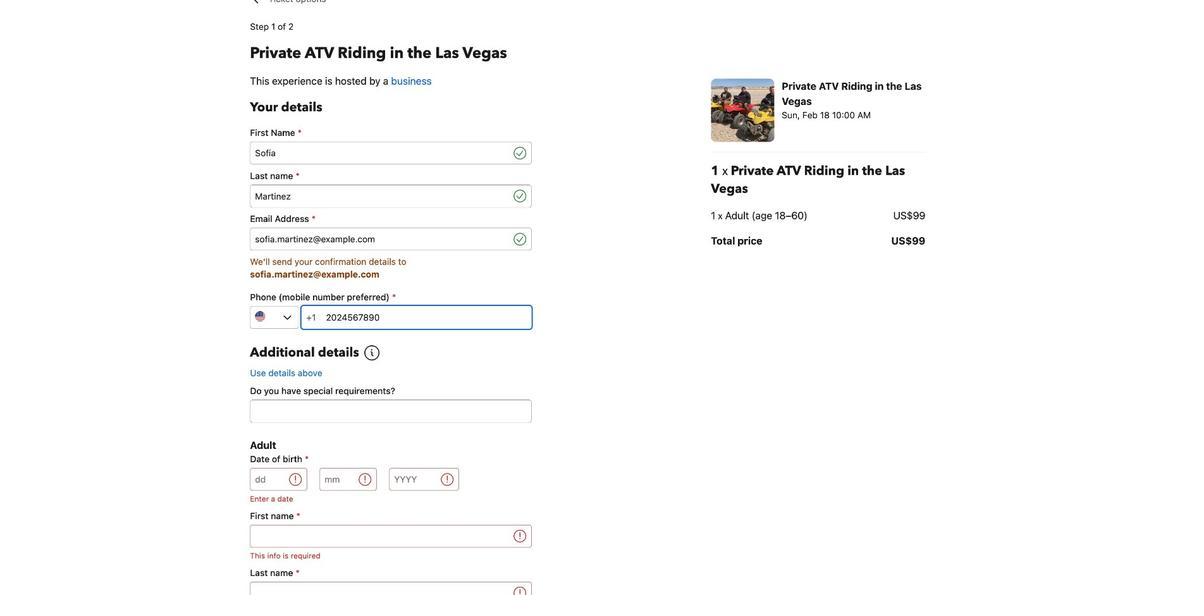 Task type: vqa. For each thing, say whether or not it's contained in the screenshot.
+
no



Task type: describe. For each thing, give the bounding box(es) containing it.
dd field
[[250, 468, 287, 491]]

YYYY field
[[389, 468, 439, 491]]

mm field
[[320, 468, 356, 491]]



Task type: locate. For each thing, give the bounding box(es) containing it.
Phone (mobile number preferred) telephone field
[[321, 306, 532, 329]]

None email field
[[250, 228, 511, 251]]

None field
[[250, 142, 511, 165], [250, 185, 511, 208], [250, 400, 532, 423], [250, 525, 511, 548], [250, 582, 511, 595], [250, 142, 511, 165], [250, 185, 511, 208], [250, 400, 532, 423], [250, 525, 511, 548], [250, 582, 511, 595]]

alert
[[250, 550, 532, 562]]



